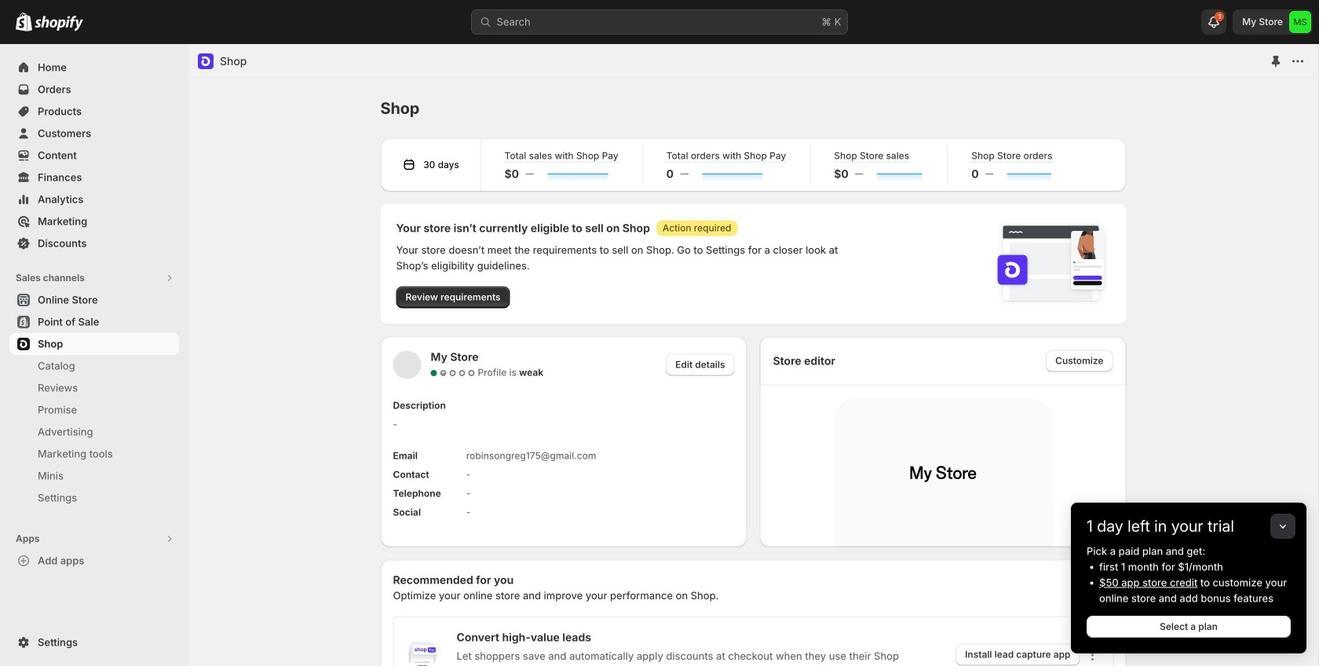 Task type: describe. For each thing, give the bounding box(es) containing it.
fullscreen dialog
[[189, 44, 1319, 666]]

0 horizontal spatial shopify image
[[16, 12, 32, 31]]

icon for shop image
[[198, 53, 214, 69]]



Task type: locate. For each thing, give the bounding box(es) containing it.
shopify image
[[16, 12, 32, 31], [35, 16, 83, 31]]

1 horizontal spatial shopify image
[[35, 16, 83, 31]]

my store image
[[1290, 11, 1312, 33]]



Task type: vqa. For each thing, say whether or not it's contained in the screenshot.
icon for shop
yes



